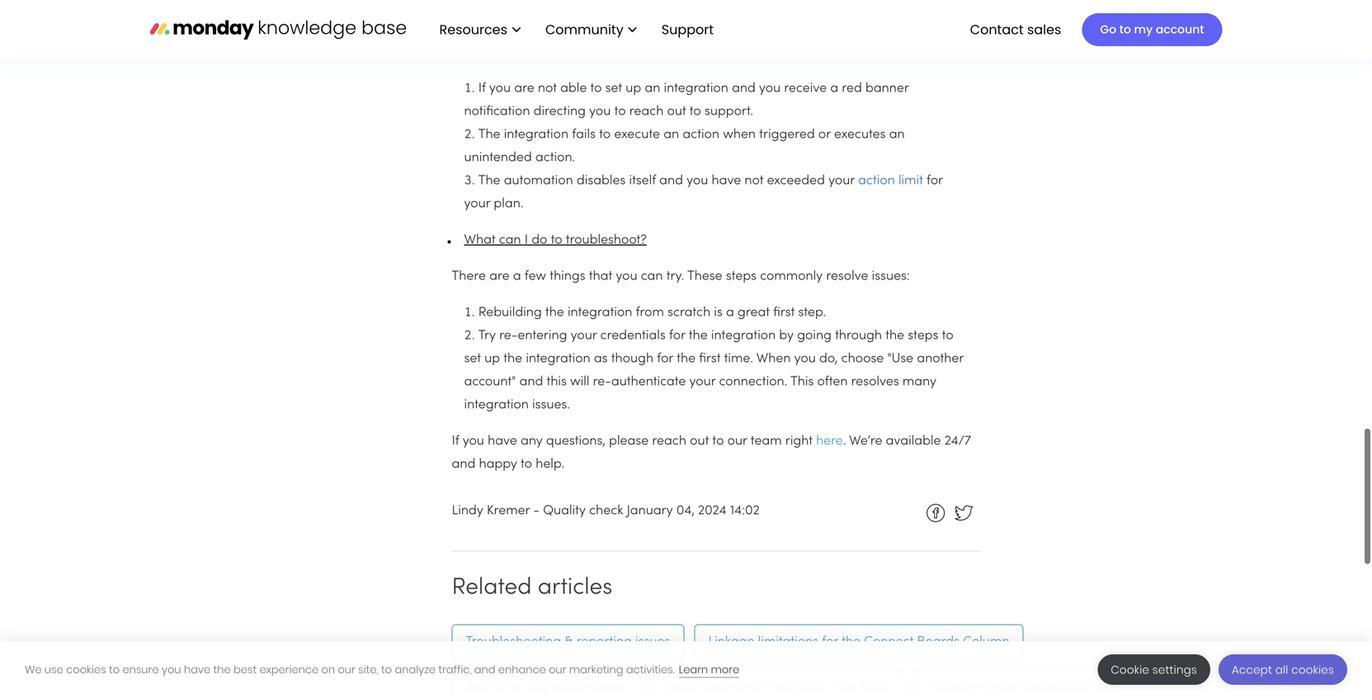 Task type: locate. For each thing, give the bounding box(es) containing it.
1 vertical spatial up
[[484, 353, 500, 366]]

the for following
[[452, 46, 474, 59]]

site,
[[358, 663, 378, 678]]

2 horizontal spatial have
[[712, 175, 741, 187]]

if inside if you are not able to set up an integration and you receive a red banner notification directing you to reach out to support.
[[478, 83, 486, 95]]

sales
[[1027, 20, 1061, 39]]

to up execute
[[614, 106, 626, 118]]

action left limit
[[858, 175, 895, 187]]

1 vertical spatial steps
[[908, 330, 939, 342]]

out up the integration fails to execute an action when triggered or executes an unintended action.
[[667, 106, 686, 118]]

1 vertical spatial are
[[514, 83, 534, 95]]

go
[[1100, 21, 1117, 38]]

to left help.
[[521, 459, 532, 471]]

you inside dialog
[[162, 663, 181, 678]]

set inside try re-entering your credentials for the integration by going through the steps to set up the integration as though for the first time. when you do, choose "use another account" and this will re-authenticate your connection. this often resolves many integration issues.
[[464, 353, 481, 366]]

articles
[[538, 578, 612, 600]]

1 horizontal spatial as
[[750, 46, 764, 59]]

0 horizontal spatial set
[[464, 353, 481, 366]]

list
[[423, 0, 727, 59]]

if up notification
[[478, 83, 486, 95]]

set right able
[[605, 83, 622, 95]]

please
[[609, 436, 649, 448]]

integration up this at left bottom
[[526, 353, 591, 366]]

2 automations from the left
[[1024, 682, 1099, 694]]

try
[[478, 330, 496, 342]]

limits
[[860, 682, 890, 694]]

0 vertical spatial steps
[[726, 271, 757, 283]]

1 vertical spatial not
[[745, 175, 764, 187]]

often
[[817, 376, 848, 389]]

issues: up red
[[835, 46, 873, 59]]

0 vertical spatial issues:
[[835, 46, 873, 59]]

1 vertical spatial re-
[[593, 376, 611, 389]]

1 horizontal spatial that
[[679, 46, 703, 59]]

lindy
[[452, 505, 483, 518]]

steps up another
[[908, 330, 939, 342]]

2 cookies from the left
[[1292, 663, 1334, 678]]

the inside the integration fails to execute an action when triggered or executes an unintended action.
[[478, 129, 500, 141]]

and inside "link"
[[737, 682, 761, 694]]

to inside go to my account link
[[1120, 21, 1131, 38]]

0 horizontal spatial an
[[645, 83, 660, 95]]

integration up "credentials"
[[568, 307, 632, 319]]

and inside dialog
[[474, 663, 496, 678]]

1 vertical spatial as
[[594, 353, 608, 366]]

not left exceeded
[[745, 175, 764, 187]]

0 horizontal spatial action
[[683, 129, 720, 141]]

what
[[464, 234, 496, 247]]

are right 'there'
[[489, 271, 510, 283]]

set
[[605, 83, 622, 95], [464, 353, 481, 366]]

2 vertical spatial the
[[478, 175, 500, 187]]

"use
[[887, 353, 914, 366]]

that right things
[[589, 271, 612, 283]]

resolves
[[851, 376, 899, 389]]

0 horizontal spatial have
[[184, 663, 211, 678]]

the down the scratch
[[689, 330, 708, 342]]

and up support.
[[732, 83, 756, 95]]

action inside the integration fails to execute an action when triggered or executes an unintended action.
[[683, 129, 720, 141]]

the down notification
[[478, 129, 500, 141]]

a inside if you are not able to set up an integration and you receive a red banner notification directing you to reach out to support.
[[830, 83, 838, 95]]

are
[[595, 46, 615, 59], [514, 83, 534, 95], [489, 271, 510, 283]]

0 horizontal spatial cookies
[[66, 663, 106, 678]]

0 vertical spatial action
[[683, 129, 720, 141]]

go to my account
[[1100, 21, 1204, 38]]

column
[[963, 637, 1010, 649]]

great
[[738, 307, 770, 319]]

1 horizontal spatial up
[[626, 83, 641, 95]]

and left this at left bottom
[[519, 376, 543, 389]]

1 horizontal spatial can
[[641, 271, 663, 283]]

not inside if you are not able to set up an integration and you receive a red banner notification directing you to reach out to support.
[[538, 83, 557, 95]]

qualify
[[706, 46, 747, 59]]

first left time.
[[699, 353, 721, 366]]

check
[[589, 505, 623, 518]]

up
[[626, 83, 641, 95], [484, 353, 500, 366]]

integration down account"
[[464, 399, 529, 412]]

your right entering
[[571, 330, 597, 342]]

your inside for your plan.
[[464, 198, 490, 210]]

04,
[[676, 505, 695, 518]]

1 horizontal spatial our
[[549, 663, 566, 678]]

the for automation
[[478, 175, 500, 187]]

is
[[714, 307, 723, 319]]

out left "team"
[[690, 436, 709, 448]]

the
[[452, 46, 474, 59], [478, 129, 500, 141], [478, 175, 500, 187]]

dialog
[[0, 642, 1372, 699]]

that for things
[[589, 271, 612, 283]]

a left red
[[830, 83, 838, 95]]

activities.
[[626, 663, 675, 678]]

do,
[[819, 353, 838, 366]]

1 vertical spatial set
[[464, 353, 481, 366]]

itself
[[629, 175, 656, 187]]

0 horizontal spatial that
[[589, 271, 612, 283]]

you right the ensure at bottom
[[162, 663, 181, 678]]

automation
[[664, 682, 734, 694]]

action down support.
[[683, 129, 720, 141]]

action limit link
[[858, 175, 923, 187]]

0 horizontal spatial as
[[594, 353, 608, 366]]

an inside if you are not able to set up an integration and you receive a red banner notification directing you to reach out to support.
[[645, 83, 660, 95]]

and
[[732, 83, 756, 95], [659, 175, 683, 187], [519, 376, 543, 389], [452, 459, 476, 471], [474, 663, 496, 678], [524, 682, 548, 694], [737, 682, 761, 694]]

reach up execute
[[629, 106, 664, 118]]

have down when
[[712, 175, 741, 187]]

plan.
[[494, 198, 524, 210]]

integration inside if you are not able to set up an integration and you receive a red banner notification directing you to reach out to support.
[[664, 83, 728, 95]]

as right qualify
[[750, 46, 764, 59]]

to inside try re-entering your credentials for the integration by going through the steps to set up the integration as though for the first time. when you do, choose "use another account" and this will re-authenticate your connection. this often resolves many integration issues.
[[942, 330, 954, 342]]

we use cookies to ensure you have the best experience on our site, to analyze traffic, and enhance our marketing activities. learn more
[[25, 663, 739, 678]]

these
[[687, 271, 723, 283]]

if up lindy
[[452, 436, 459, 448]]

1 horizontal spatial set
[[605, 83, 622, 95]]

1 vertical spatial action
[[858, 175, 895, 187]]

to right fails
[[599, 129, 611, 141]]

have for your
[[712, 175, 741, 187]]

0 horizontal spatial can
[[499, 234, 521, 247]]

for right limit
[[927, 175, 943, 187]]

can left i
[[499, 234, 521, 247]]

1 vertical spatial that
[[589, 271, 612, 283]]

first up by on the top right of the page
[[773, 307, 795, 319]]

team
[[751, 436, 782, 448]]

your left connection. on the bottom of page
[[689, 376, 716, 389]]

that for examples
[[679, 46, 703, 59]]

to left "team"
[[712, 436, 724, 448]]

out
[[667, 106, 686, 118], [690, 436, 709, 448]]

contact sales link
[[962, 16, 1070, 44]]

this
[[790, 376, 814, 389]]

cookies for use
[[66, 663, 106, 678]]

1 automations from the left
[[551, 682, 626, 694]]

have
[[712, 175, 741, 187], [488, 436, 517, 448], [184, 663, 211, 678]]

0 horizontal spatial out
[[667, 106, 686, 118]]

1 vertical spatial if
[[452, 436, 459, 448]]

choose
[[841, 353, 884, 366]]

integration up action.
[[504, 129, 569, 141]]

time.
[[724, 353, 753, 366]]

analyze
[[395, 663, 436, 678]]

the down resources
[[452, 46, 474, 59]]

0 vertical spatial not
[[538, 83, 557, 95]]

for right limitations
[[822, 637, 838, 649]]

to left support.
[[690, 106, 701, 118]]

have for experience
[[184, 663, 211, 678]]

an right executes
[[889, 129, 905, 141]]

our left "team"
[[727, 436, 747, 448]]

an right execute
[[664, 129, 679, 141]]

are up notification
[[514, 83, 534, 95]]

cookies right use
[[66, 663, 106, 678]]

you up this on the right bottom of page
[[794, 353, 816, 366]]

best
[[234, 663, 257, 678]]

to right the site,
[[381, 663, 392, 678]]

to up another
[[942, 330, 954, 342]]

the down unintended
[[478, 175, 500, 187]]

1 horizontal spatial not
[[745, 175, 764, 187]]

that
[[679, 46, 703, 59], [589, 271, 612, 283]]

our
[[727, 436, 747, 448], [338, 663, 355, 678], [549, 663, 566, 678]]

1 horizontal spatial if
[[478, 83, 486, 95]]

the left best
[[213, 663, 231, 678]]

integration
[[767, 46, 832, 59], [664, 83, 728, 95], [504, 129, 569, 141], [568, 307, 632, 319], [711, 330, 776, 342], [526, 353, 591, 366], [464, 399, 529, 412], [764, 682, 829, 694]]

an down examples
[[645, 83, 660, 95]]

and up subitems
[[474, 663, 496, 678]]

0 vertical spatial up
[[626, 83, 641, 95]]

0 vertical spatial that
[[679, 46, 703, 59]]

integration up support.
[[664, 83, 728, 95]]

steps right these
[[726, 271, 757, 283]]

and inside if you are not able to set up an integration and you receive a red banner notification directing you to reach out to support.
[[732, 83, 756, 95]]

for down the scratch
[[669, 330, 685, 342]]

and left happy
[[452, 459, 476, 471]]

0 vertical spatial if
[[478, 83, 486, 95]]

0 horizontal spatial automations
[[551, 682, 626, 694]]

automations inside "link"
[[551, 682, 626, 694]]

there are a few things that you can try. these steps commonly resolve issues:
[[452, 271, 910, 283]]

from
[[636, 307, 664, 319]]

if you are not able to set up an integration and you receive a red banner notification directing you to reach out to support.
[[464, 83, 909, 118]]

0 vertical spatial a
[[830, 83, 838, 95]]

have left best
[[184, 663, 211, 678]]

2 vertical spatial a
[[726, 307, 734, 319]]

0 horizontal spatial if
[[452, 436, 459, 448]]

re-
[[499, 330, 518, 342], [593, 376, 611, 389]]

if for if you are not able to set up an integration and you receive a red banner notification directing you to reach out to support.
[[478, 83, 486, 95]]

can left the 'try.'
[[641, 271, 663, 283]]

1 vertical spatial out
[[690, 436, 709, 448]]

1 horizontal spatial cookies
[[1292, 663, 1334, 678]]

automations for subitems and automations
[[551, 682, 626, 694]]

integration down limitations
[[764, 682, 829, 694]]

set down try
[[464, 353, 481, 366]]

1 horizontal spatial steps
[[908, 330, 939, 342]]

are inside if you are not able to set up an integration and you receive a red banner notification directing you to reach out to support.
[[514, 83, 534, 95]]

to inside . we're available 24/7 and happy to help.
[[521, 459, 532, 471]]

a left few
[[513, 271, 521, 283]]

0 horizontal spatial a
[[513, 271, 521, 283]]

list containing resources
[[423, 0, 727, 59]]

0 vertical spatial re-
[[499, 330, 518, 342]]

learn more link
[[679, 663, 739, 679]]

cookies
[[66, 663, 106, 678], [1292, 663, 1334, 678]]

and inside "link"
[[524, 682, 548, 694]]

as
[[750, 46, 764, 59], [594, 353, 608, 366]]

you up fails
[[589, 106, 611, 118]]

up inside if you are not able to set up an integration and you receive a red banner notification directing you to reach out to support.
[[626, 83, 641, 95]]

related articles
[[452, 578, 612, 600]]

not up directing
[[538, 83, 557, 95]]

out inside if you are not able to set up an integration and you receive a red banner notification directing you to reach out to support.
[[667, 106, 686, 118]]

cookies inside button
[[1292, 663, 1334, 678]]

the up entering
[[545, 307, 564, 319]]

and down enhance
[[524, 682, 548, 694]]

issues: right 'resolve'
[[872, 271, 910, 283]]

0 horizontal spatial up
[[484, 353, 500, 366]]

more
[[711, 663, 739, 678]]

up down examples
[[626, 83, 641, 95]]

and down 'more'
[[737, 682, 761, 694]]

automation and integration rate limits link
[[650, 670, 904, 699]]

1 vertical spatial reach
[[652, 436, 686, 448]]

0 vertical spatial set
[[605, 83, 622, 95]]

-
[[533, 505, 540, 518]]

your
[[829, 175, 855, 187], [464, 198, 490, 210], [571, 330, 597, 342], [689, 376, 716, 389], [995, 682, 1021, 694]]

integration up receive
[[767, 46, 832, 59]]

our up subitems and automations
[[549, 663, 566, 678]]

2 vertical spatial have
[[184, 663, 211, 678]]

as inside try re-entering your credentials for the integration by going through the steps to set up the integration as though for the first time. when you do, choose "use another account" and this will re-authenticate your connection. this often resolves many integration issues.
[[594, 353, 608, 366]]

up up account"
[[484, 353, 500, 366]]

1 horizontal spatial a
[[726, 307, 734, 319]]

1 horizontal spatial an
[[664, 129, 679, 141]]

step.
[[798, 307, 826, 319]]

0 vertical spatial as
[[750, 46, 764, 59]]

0 vertical spatial out
[[667, 106, 686, 118]]

0 vertical spatial first
[[773, 307, 795, 319]]

set inside if you are not able to set up an integration and you receive a red banner notification directing you to reach out to support.
[[605, 83, 622, 95]]

1 vertical spatial the
[[478, 129, 500, 141]]

1 horizontal spatial action
[[858, 175, 895, 187]]

24/7
[[945, 436, 971, 448]]

1 vertical spatial have
[[488, 436, 517, 448]]

issues:
[[835, 46, 873, 59], [872, 271, 910, 283]]

can
[[499, 234, 521, 247], [641, 271, 663, 283]]

are down community link
[[595, 46, 615, 59]]

.
[[843, 436, 846, 448]]

0 horizontal spatial first
[[699, 353, 721, 366]]

experience
[[260, 663, 319, 678]]

0 vertical spatial reach
[[629, 106, 664, 118]]

marketing
[[569, 663, 623, 678]]

a right is
[[726, 307, 734, 319]]

our right on at left
[[338, 663, 355, 678]]

try.
[[666, 271, 684, 283]]

few
[[525, 271, 546, 283]]

that down support
[[679, 46, 703, 59]]

re- right will
[[593, 376, 611, 389]]

1 vertical spatial first
[[699, 353, 721, 366]]

have inside dialog
[[184, 663, 211, 678]]

here link
[[816, 436, 843, 448]]

0 vertical spatial have
[[712, 175, 741, 187]]

to right go
[[1120, 21, 1131, 38]]

re- right try
[[499, 330, 518, 342]]

your left plan.
[[464, 198, 490, 210]]

troubleshoot?
[[566, 234, 647, 247]]

2 horizontal spatial an
[[889, 129, 905, 141]]

1 cookies from the left
[[66, 663, 106, 678]]

1 horizontal spatial re-
[[593, 376, 611, 389]]

0 horizontal spatial are
[[489, 271, 510, 283]]

integration inside automation and integration rate limits "link"
[[764, 682, 829, 694]]

1 horizontal spatial automations
[[1024, 682, 1099, 694]]

0 horizontal spatial not
[[538, 83, 557, 95]]

as left the though
[[594, 353, 608, 366]]

0 vertical spatial are
[[595, 46, 615, 59]]

linkage limitations for the connect boards column link
[[694, 625, 1024, 661]]

reach right please
[[652, 436, 686, 448]]

exceeded
[[767, 175, 825, 187]]

quality
[[543, 505, 586, 518]]

to inside the integration fails to execute an action when triggered or executes an unintended action.
[[599, 129, 611, 141]]

you down troubleshoot?
[[616, 271, 637, 283]]

right
[[785, 436, 813, 448]]

the up account"
[[504, 353, 522, 366]]

2 horizontal spatial a
[[830, 83, 838, 95]]

or
[[818, 129, 831, 141]]

cookies right all
[[1292, 663, 1334, 678]]

0 vertical spatial the
[[452, 46, 474, 59]]

accept all cookies button
[[1219, 655, 1347, 686]]

and inside . we're available 24/7 and happy to help.
[[452, 459, 476, 471]]

1 horizontal spatial are
[[514, 83, 534, 95]]

have up happy
[[488, 436, 517, 448]]

commonly
[[760, 271, 823, 283]]



Task type: vqa. For each thing, say whether or not it's contained in the screenshot.
leftmost "
no



Task type: describe. For each thing, give the bounding box(es) containing it.
the left 'connect' at the bottom
[[842, 637, 861, 649]]

cookie settings
[[1111, 663, 1197, 678]]

community link
[[537, 16, 645, 44]]

monday.com logo image
[[150, 12, 406, 47]]

you down the integration fails to execute an action when triggered or executes an unintended action.
[[687, 175, 708, 187]]

notification
[[464, 106, 530, 118]]

accept
[[1232, 663, 1272, 678]]

january
[[627, 505, 673, 518]]

and right itself
[[659, 175, 683, 187]]

triggered
[[759, 129, 815, 141]]

to right able
[[590, 83, 602, 95]]

limit
[[899, 175, 923, 187]]

1 horizontal spatial have
[[488, 436, 517, 448]]

when
[[756, 353, 791, 366]]

rate
[[832, 682, 856, 694]]

and inside try re-entering your credentials for the integration by going through the steps to set up the integration as though for the first time. when you do, choose "use another account" and this will re-authenticate your connection. this often resolves many integration issues.
[[519, 376, 543, 389]]

2 horizontal spatial our
[[727, 436, 747, 448]]

main element
[[423, 0, 1222, 59]]

your right exceeded
[[829, 175, 855, 187]]

happy
[[479, 459, 517, 471]]

steps inside try re-entering your credentials for the integration by going through the steps to set up the integration as though for the first time. when you do, choose "use another account" and this will re-authenticate your connection. this often resolves many integration issues.
[[908, 330, 939, 342]]

this
[[547, 376, 567, 389]]

will
[[570, 376, 590, 389]]

enhance
[[498, 663, 546, 678]]

scratch
[[668, 307, 711, 319]]

another
[[917, 353, 964, 366]]

integration inside the integration fails to execute an action when triggered or executes an unintended action.
[[504, 129, 569, 141]]

help.
[[536, 459, 565, 471]]

integration up time.
[[711, 330, 776, 342]]

subitems and automations link
[[452, 670, 640, 699]]

fails
[[572, 129, 596, 141]]

many
[[903, 376, 937, 389]]

if for if you have any questions, please reach out to our team right here
[[452, 436, 459, 448]]

authenticate
[[611, 376, 686, 389]]

troubleshooting
[[466, 637, 561, 649]]

0 horizontal spatial re-
[[499, 330, 518, 342]]

going
[[797, 330, 832, 342]]

entering
[[518, 330, 567, 342]]

to right do
[[551, 234, 562, 247]]

first inside try re-entering your credentials for the integration by going through the steps to set up the integration as though for the first time. when you do, choose "use another account" and this will re-authenticate your connection. this often resolves many integration issues.
[[699, 353, 721, 366]]

through
[[835, 330, 882, 342]]

for inside for your plan.
[[927, 175, 943, 187]]

the inside dialog
[[213, 663, 231, 678]]

1 vertical spatial issues:
[[872, 271, 910, 283]]

red
[[842, 83, 862, 95]]

the following scenarios are examples that qualify as integration issues:
[[452, 46, 873, 59]]

0 vertical spatial can
[[499, 234, 521, 247]]

what can i do to troubleshoot?
[[464, 234, 647, 247]]

cookie
[[1111, 663, 1149, 678]]

your right managing
[[995, 682, 1021, 694]]

examples
[[619, 46, 676, 59]]

learn
[[679, 663, 708, 678]]

1 horizontal spatial out
[[690, 436, 709, 448]]

issues
[[635, 637, 670, 649]]

automations for managing your automations
[[1024, 682, 1099, 694]]

troubleshooting & reporting issues link
[[452, 625, 684, 661]]

settings
[[1152, 663, 1197, 678]]

you up notification
[[489, 83, 511, 95]]

boards
[[917, 637, 960, 649]]

executes
[[834, 129, 886, 141]]

able
[[560, 83, 587, 95]]

my
[[1134, 21, 1153, 38]]

the for integration
[[478, 129, 500, 141]]

subitems
[[466, 682, 521, 694]]

you inside try re-entering your credentials for the integration by going through the steps to set up the integration as though for the first time. when you do, choose "use another account" and this will re-authenticate your connection. this often resolves many integration issues.
[[794, 353, 816, 366]]

the up the authenticate
[[677, 353, 696, 366]]

resources
[[439, 20, 507, 39]]

disables
[[577, 175, 626, 187]]

reach inside if you are not able to set up an integration and you receive a red banner notification directing you to reach out to support.
[[629, 106, 664, 118]]

traffic,
[[438, 663, 471, 678]]

credentials
[[600, 330, 666, 342]]

here
[[816, 436, 843, 448]]

0 horizontal spatial our
[[338, 663, 355, 678]]

for your plan.
[[464, 175, 943, 210]]

account
[[1156, 21, 1204, 38]]

managing your automations link
[[914, 670, 1113, 699]]

2 horizontal spatial are
[[595, 46, 615, 59]]

things
[[550, 271, 585, 283]]

&
[[565, 637, 573, 649]]

the up '"use' at the right bottom of the page
[[886, 330, 904, 342]]

following
[[477, 46, 532, 59]]

2 vertical spatial are
[[489, 271, 510, 283]]

for up the authenticate
[[657, 353, 673, 366]]

any
[[521, 436, 543, 448]]

action.
[[535, 152, 575, 164]]

try re-entering your credentials for the integration by going through the steps to set up the integration as though for the first time. when you do, choose "use another account" and this will re-authenticate your connection. this often resolves many integration issues.
[[464, 330, 964, 412]]

dialog containing cookie settings
[[0, 642, 1372, 699]]

1 horizontal spatial first
[[773, 307, 795, 319]]

kremer
[[487, 505, 530, 518]]

linkage
[[708, 637, 755, 649]]

you up happy
[[463, 436, 484, 448]]

by
[[779, 330, 794, 342]]

on
[[321, 663, 335, 678]]

you left receive
[[759, 83, 781, 95]]

lindy kremer                          - quality check january 04, 2024 14:02
[[452, 505, 760, 518]]

cookies for all
[[1292, 663, 1334, 678]]

go to my account link
[[1082, 13, 1222, 46]]

14:02
[[730, 505, 760, 518]]

to left the ensure at bottom
[[109, 663, 120, 678]]

support
[[662, 20, 714, 39]]

managing your automations
[[928, 682, 1099, 694]]

all
[[1275, 663, 1288, 678]]

if you have any questions, please reach out to our team right here
[[452, 436, 843, 448]]

limitations
[[758, 637, 819, 649]]

questions,
[[546, 436, 606, 448]]

connection.
[[719, 376, 787, 389]]

receive
[[784, 83, 827, 95]]

there
[[452, 271, 486, 283]]

we
[[25, 663, 42, 678]]

1 vertical spatial can
[[641, 271, 663, 283]]

0 horizontal spatial steps
[[726, 271, 757, 283]]

up inside try re-entering your credentials for the integration by going through the steps to set up the integration as though for the first time. when you do, choose "use another account" and this will re-authenticate your connection. this often resolves many integration issues.
[[484, 353, 500, 366]]

reporting
[[577, 637, 632, 649]]

resources link
[[431, 16, 529, 44]]

1 vertical spatial a
[[513, 271, 521, 283]]

rebuilding
[[478, 307, 542, 319]]

connect
[[864, 637, 914, 649]]

troubleshooting & reporting issues
[[466, 637, 670, 649]]



